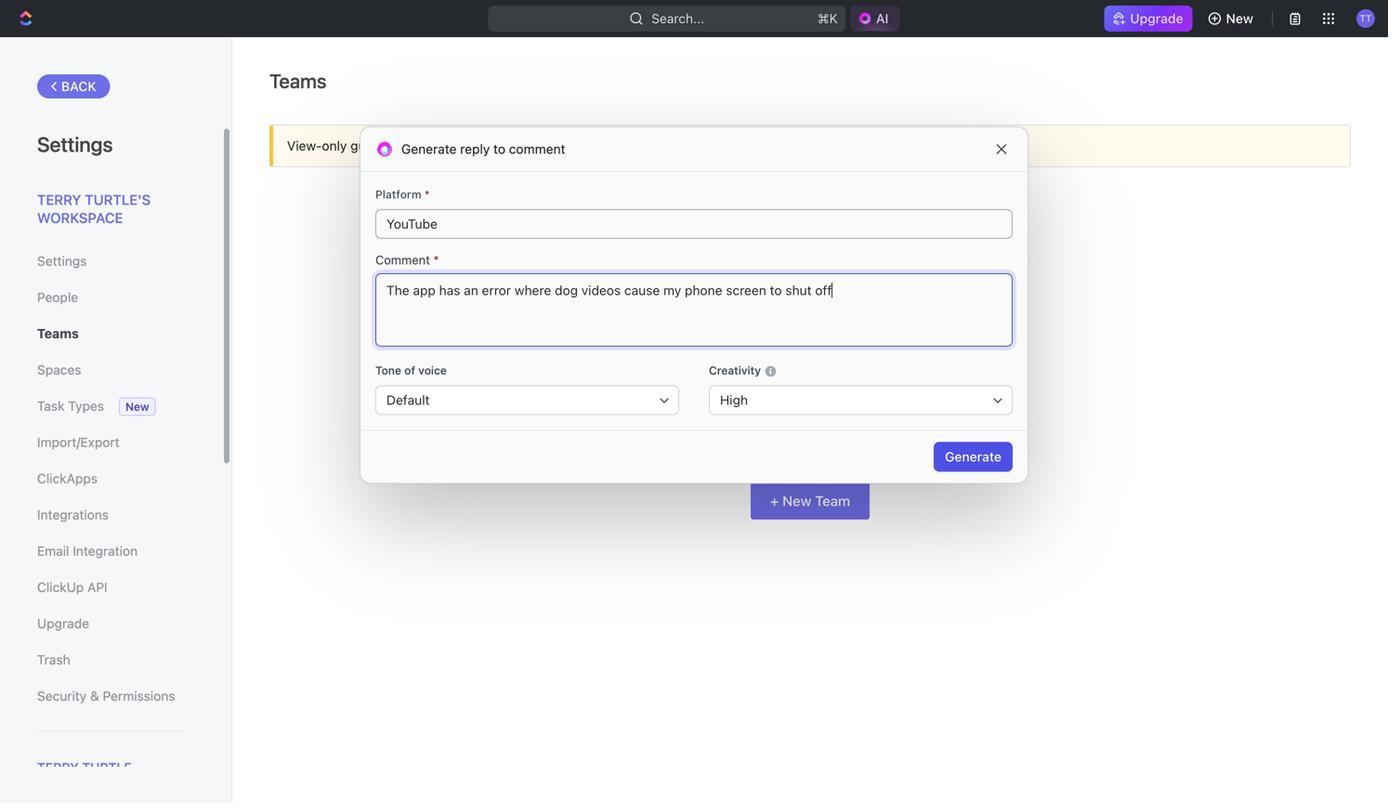 Task type: vqa. For each thing, say whether or not it's contained in the screenshot.
tree in the Sidebar navigation
no



Task type: locate. For each thing, give the bounding box(es) containing it.
to right reply
[[494, 141, 506, 157]]

import/export link
[[37, 427, 185, 458]]

be
[[651, 138, 666, 153]]

security & permissions
[[37, 688, 175, 704]]

0 vertical spatial new
[[1227, 11, 1254, 26]]

new
[[1227, 11, 1254, 26], [125, 400, 149, 413], [783, 493, 812, 509]]

generate
[[402, 141, 457, 157], [946, 449, 1002, 464]]

upgrade link
[[1105, 6, 1193, 32], [37, 608, 185, 640]]

terry up "workspace"
[[37, 192, 81, 208]]

1 vertical spatial terry
[[37, 760, 79, 775]]

trash link
[[37, 644, 185, 676]]

back
[[61, 79, 96, 94]]

1 horizontal spatial upgrade link
[[1105, 6, 1193, 32]]

2 terry from the top
[[37, 760, 79, 775]]

generate for generate
[[946, 449, 1002, 464]]

settings down back link
[[37, 132, 113, 156]]

voice
[[419, 364, 447, 377]]

comment
[[509, 141, 566, 157]]

any
[[699, 449, 722, 465]]

teams left will
[[502, 138, 542, 153]]

to right added
[[487, 138, 499, 153]]

terry turtle's workspace
[[37, 192, 151, 226]]

1 vertical spatial generate
[[946, 449, 1002, 464]]

email
[[37, 543, 69, 559]]

default button
[[376, 385, 680, 415]]

settings element
[[0, 37, 232, 803]]

spaces
[[37, 362, 81, 377]]

team
[[816, 493, 851, 509]]

people link
[[37, 282, 185, 313]]

start
[[839, 449, 870, 465]]

1 horizontal spatial *
[[434, 253, 439, 267]]

upgrade link left new "button"
[[1105, 6, 1193, 32]]

upgrade down clickup
[[37, 616, 89, 631]]

only
[[322, 138, 347, 153]]

email integration
[[37, 543, 138, 559]]

platform *
[[376, 188, 430, 201]]

1 vertical spatial new
[[125, 400, 149, 413]]

0 vertical spatial settings
[[37, 132, 113, 156]]

clickup api link
[[37, 572, 185, 603]]

people
[[37, 290, 78, 305]]

generate left reply
[[402, 141, 457, 157]]

api
[[87, 580, 108, 595]]

1 vertical spatial *
[[434, 253, 439, 267]]

who
[[394, 138, 419, 153]]

upgrade inside settings "element"
[[37, 616, 89, 631]]

0 vertical spatial upgrade link
[[1105, 6, 1193, 32]]

1 vertical spatial upgrade
[[37, 616, 89, 631]]

0 vertical spatial *
[[425, 188, 430, 201]]

terry inside terry turtle's workspace
[[37, 192, 81, 208]]

trash
[[37, 652, 70, 667]]

teams inside "teams" link
[[37, 326, 79, 341]]

a
[[941, 449, 949, 465]]

1 settings from the top
[[37, 132, 113, 156]]

upgrade link down clickup api link
[[37, 608, 185, 640]]

0 vertical spatial terry
[[37, 192, 81, 208]]

&
[[90, 688, 99, 704]]

settings
[[37, 132, 113, 156], [37, 253, 87, 269]]

to
[[487, 138, 499, 153], [734, 138, 746, 153], [494, 141, 506, 157]]

teams link
[[37, 318, 185, 350]]

new inside "button"
[[1227, 11, 1254, 26]]

high button
[[709, 385, 1013, 415]]

right
[[771, 449, 802, 465]]

settings up people
[[37, 253, 87, 269]]

generate for generate reply to comment
[[402, 141, 457, 157]]

1 vertical spatial upgrade link
[[37, 608, 185, 640]]

clickapps
[[37, 471, 98, 486]]

you don't have any teams right now, start by adding a new team.
[[599, 449, 1023, 465]]

0 horizontal spatial new
[[125, 400, 149, 413]]

0 horizontal spatial upgrade link
[[37, 608, 185, 640]]

types
[[68, 398, 104, 414]]

permissions
[[103, 688, 175, 704]]

1 vertical spatial settings
[[37, 253, 87, 269]]

terry left turtle
[[37, 760, 79, 775]]

have
[[664, 449, 695, 465]]

teams
[[270, 69, 327, 92], [502, 138, 542, 153], [37, 326, 79, 341], [725, 449, 768, 465]]

high button
[[709, 385, 1013, 415]]

1 horizontal spatial generate
[[946, 449, 1002, 464]]

upgrade left new "button"
[[1131, 11, 1184, 26]]

2 settings from the top
[[37, 253, 87, 269]]

generate right adding
[[946, 449, 1002, 464]]

* for comment *
[[434, 253, 439, 267]]

1 horizontal spatial new
[[783, 493, 812, 509]]

0 horizontal spatial generate
[[402, 141, 457, 157]]

you
[[599, 449, 623, 465]]

* right platform
[[425, 188, 430, 201]]

0 horizontal spatial upgrade
[[37, 616, 89, 631]]

upgrade
[[1131, 11, 1184, 26], [37, 616, 89, 631]]

1 terry from the top
[[37, 192, 81, 208]]

terry
[[37, 192, 81, 208], [37, 760, 79, 775]]

* right comment
[[434, 253, 439, 267]]

teams down people
[[37, 326, 79, 341]]

converted
[[670, 138, 730, 153]]

terry for terry turtle's workspace
[[37, 192, 81, 208]]

terry turtle
[[37, 760, 132, 775]]

2 horizontal spatial new
[[1227, 11, 1254, 26]]

clickup api
[[37, 580, 108, 595]]

integration
[[73, 543, 138, 559]]

back link
[[37, 74, 110, 99]]

2 vertical spatial new
[[783, 493, 812, 509]]

task
[[37, 398, 65, 414]]

workspace
[[37, 210, 123, 226]]

generate inside generate button
[[946, 449, 1002, 464]]

0 vertical spatial upgrade
[[1131, 11, 1184, 26]]

0 vertical spatial generate
[[402, 141, 457, 157]]

0 horizontal spatial *
[[425, 188, 430, 201]]

*
[[425, 188, 430, 201], [434, 253, 439, 267]]

e.g. I love using your app, but I've been having issues with the latest update. It keeps crashing every time I try to open it. text field
[[376, 273, 1013, 347]]



Task type: describe. For each thing, give the bounding box(es) containing it.
security
[[37, 688, 87, 704]]

terry for terry turtle
[[37, 760, 79, 775]]

added
[[445, 138, 483, 153]]

clickup
[[37, 580, 84, 595]]

task types
[[37, 398, 104, 414]]

adding
[[893, 449, 938, 465]]

+ new team
[[771, 493, 851, 509]]

team.
[[983, 449, 1023, 465]]

will
[[545, 138, 564, 153]]

high
[[720, 392, 748, 408]]

view-
[[287, 138, 322, 153]]

+
[[771, 493, 779, 509]]

guests
[[351, 138, 391, 153]]

integrations link
[[37, 499, 185, 531]]

now,
[[806, 449, 836, 465]]

⌘k
[[818, 11, 838, 26]]

security & permissions link
[[37, 681, 185, 712]]

comment
[[376, 253, 430, 267]]

don't
[[627, 449, 661, 465]]

teams up view-
[[270, 69, 327, 92]]

tone of voice
[[376, 364, 447, 377]]

e.g. Instagram text field
[[387, 210, 1002, 238]]

search...
[[652, 11, 705, 26]]

1 horizontal spatial upgrade
[[1131, 11, 1184, 26]]

turtle
[[82, 760, 132, 775]]

clickapps link
[[37, 463, 185, 495]]

spaces link
[[37, 354, 185, 386]]

guests.
[[779, 138, 823, 153]]

new inside settings "element"
[[125, 400, 149, 413]]

default
[[387, 392, 430, 408]]

to left "paid"
[[734, 138, 746, 153]]

integrations
[[37, 507, 109, 522]]

generate reply to comment
[[402, 141, 566, 157]]

view-only guests who are added to teams will automatically be converted to paid guests.
[[287, 138, 826, 153]]

generate button
[[934, 442, 1013, 472]]

comment *
[[376, 253, 439, 267]]

settings link
[[37, 245, 185, 277]]

reply
[[460, 141, 490, 157]]

automatically
[[568, 138, 648, 153]]

new button
[[1201, 4, 1265, 33]]

are
[[423, 138, 442, 153]]

turtle's
[[85, 192, 151, 208]]

paid
[[749, 138, 775, 153]]

of
[[405, 364, 416, 377]]

new
[[953, 449, 980, 465]]

default button
[[376, 385, 680, 415]]

* for platform *
[[425, 188, 430, 201]]

by
[[874, 449, 890, 465]]

tone
[[376, 364, 402, 377]]

email integration link
[[37, 535, 185, 567]]

creativity
[[709, 364, 764, 377]]

import/export
[[37, 435, 120, 450]]

platform
[[376, 188, 422, 201]]

teams right any at the bottom right of the page
[[725, 449, 768, 465]]



